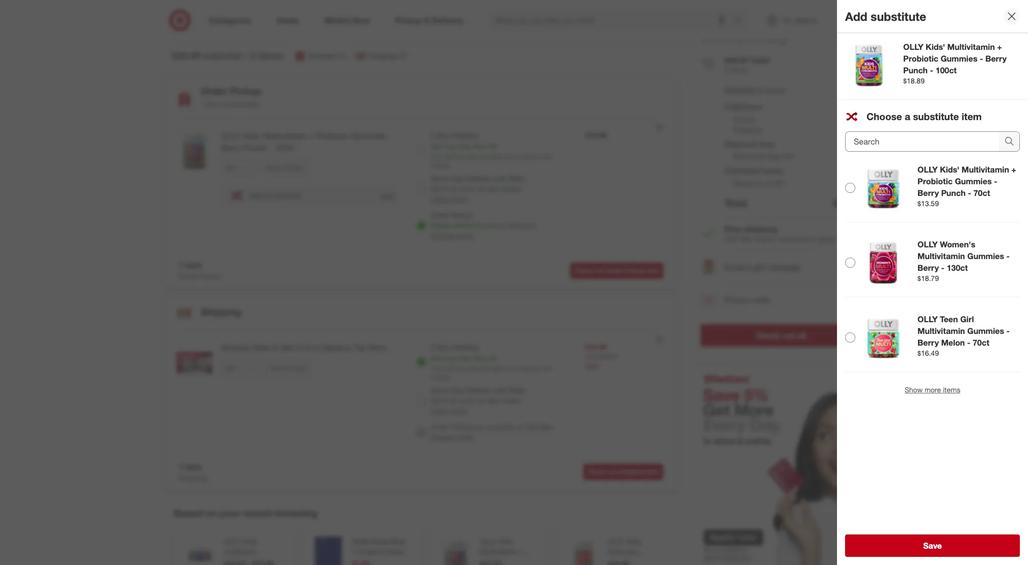 Task type: vqa. For each thing, say whether or not it's contained in the screenshot.
2 to the right
yes



Task type: locate. For each thing, give the bounding box(es) containing it.
learn for olly kids' multivitamin + probiotic gummies - berry punch - 100ct
[[431, 195, 449, 203]]

1 shipt from the top
[[508, 174, 525, 183]]

kids inside olly kids collection
[[243, 538, 257, 546]]

1 nov from the top
[[474, 142, 487, 151]]

0 vertical spatial save for later button
[[262, 160, 307, 176]]

2 vertical spatial a
[[748, 262, 752, 273]]

for
[[534, 153, 542, 161], [282, 164, 289, 172], [285, 364, 292, 372], [534, 365, 542, 373]]

1 horizontal spatial $38.88
[[839, 85, 863, 96]]

berry inside olly kids' multivitamin + probiotic gummies - berry punch - 100ct $18.89
[[986, 53, 1007, 64]]

change inside order pickup ready within 6 hours at glendale change store
[[431, 232, 456, 240]]

1 same from the top
[[431, 174, 449, 183]]

shipt for sharpie 20pk s-gel 0.7mm medium tip pens
[[508, 386, 525, 395]]

substitute
[[871, 9, 927, 23], [914, 111, 960, 122], [270, 191, 302, 200]]

kids inside olly kids immunity elderber
[[627, 538, 641, 546]]

order
[[701, 30, 733, 44], [201, 85, 227, 97], [431, 211, 449, 220], [606, 267, 623, 275], [178, 272, 197, 281], [431, 423, 449, 432]]

2 inside "$43.87 total 2 items"
[[725, 66, 729, 74]]

total
[[725, 197, 747, 209]]

1 vertical spatial items
[[731, 66, 749, 74]]

2 get from the top
[[431, 185, 442, 193]]

olly inside olly kids' multivitamin + probiotic gummies - berry punch - 70ct $13.59
[[918, 165, 938, 175]]

0 vertical spatial items
[[258, 50, 284, 61]]

at right the hours
[[500, 221, 506, 230]]

change store button down 'within'
[[431, 231, 474, 241]]

2 by from the top
[[450, 354, 458, 363]]

1 change store button from the top
[[431, 231, 474, 241]]

0 horizontal spatial 2
[[250, 50, 256, 61]]

0 vertical spatial later
[[291, 164, 303, 172]]

1 vertical spatial save for later
[[270, 364, 306, 372]]

-
[[980, 53, 984, 64], [931, 65, 934, 75], [388, 131, 392, 141], [269, 143, 272, 153], [995, 176, 998, 186], [968, 188, 972, 198], [1007, 251, 1010, 261], [942, 263, 945, 273], [1007, 326, 1010, 336], [968, 338, 971, 348]]

probiotic inside olly kids' multivitamin + probiotic gummies - berry punch - 100ct
[[316, 131, 349, 141]]

0 vertical spatial store
[[458, 232, 474, 240]]

1 horizontal spatial punch
[[904, 65, 928, 75]]

multivitamin for olly kids' multivitamin + probiotic gummies - berry punch - 100ct $18.89
[[948, 42, 995, 52]]

1 vertical spatial time
[[521, 365, 533, 373]]

5pm for olly kids' multivitamin + probiotic gummies - berry punch - 100ct
[[487, 185, 501, 193]]

on left '91201' at the right of page
[[756, 179, 764, 188]]

show more items
[[905, 386, 961, 395]]

multivitamin inside olly women's multivitamin gummies - berry - 130ct $18.79
[[918, 251, 966, 261]]

hours
[[480, 221, 498, 230]]

0 vertical spatial 5pm
[[487, 185, 501, 193]]

same day delivery with shipt get it as soon as 5pm today learn more up not
[[431, 386, 525, 415]]

nov for olly kids' multivitamin + probiotic gummies - berry punch - 100ct
[[474, 142, 487, 151]]

$19.99 reg $39.99 sale
[[586, 343, 617, 371]]

1 horizontal spatial $43.87
[[834, 197, 863, 209]]

multivitamin
[[948, 42, 995, 52], [263, 131, 307, 141], [962, 165, 1010, 175], [918, 251, 966, 261], [918, 326, 966, 336], [480, 548, 519, 557]]

1 vertical spatial out
[[784, 331, 796, 341]]

+ inside olly kids' multivitamin + probiotic gummies - berry punch - 100ct $18.89
[[998, 42, 1003, 52]]

1 vertical spatial 25
[[489, 354, 497, 363]]

later
[[291, 164, 303, 172], [294, 364, 306, 372]]

at inside order pickup not available at glendale change store
[[517, 423, 523, 432]]

1 today from the top
[[503, 185, 521, 193]]

later for +
[[291, 164, 303, 172]]

2 5pm from the top
[[487, 397, 501, 405]]

2 horizontal spatial punch
[[942, 188, 966, 198]]

1 vertical spatial holiday.
[[431, 374, 451, 381]]

0 vertical spatial 2-day shipping get it by sat, nov 25 this delivery date includes extra time for the holiday.
[[431, 131, 552, 169]]

2 this from the top
[[431, 365, 442, 373]]

2 includes from the top
[[481, 365, 504, 373]]

1 5pm from the top
[[487, 185, 501, 193]]

1 (1) from the left
[[339, 52, 347, 60]]

berry inside olly women's multivitamin gummies - berry - 130ct $18.79
[[918, 263, 939, 273]]

multivitamin inside olly teen girl multivitamin gummies - berry melon - 70ct $16.49
[[918, 326, 966, 336]]

kids' inside olly kids' multivitamin + probiot
[[499, 538, 515, 546]]

sat,
[[460, 142, 472, 151], [460, 354, 472, 363]]

2 holiday. from the top
[[431, 374, 451, 381]]

1 vertical spatial 2
[[250, 50, 256, 61]]

same
[[431, 174, 449, 183], [431, 386, 449, 395]]

soon for olly kids' multivitamin + probiotic gummies - berry punch - 100ct
[[460, 185, 475, 193]]

punch for olly kids' multivitamin + probiotic gummies - berry punch - 100ct
[[244, 143, 267, 153]]

What can we help you find? suggestions appear below search field
[[488, 9, 736, 32]]

1 horizontal spatial at
[[500, 221, 506, 230]]

3 get from the top
[[431, 354, 442, 363]]

3 it from the top
[[444, 354, 448, 363]]

(2
[[758, 86, 764, 95]]

1 sat, from the top
[[460, 142, 472, 151]]

punch inside olly kids' multivitamin + probiotic gummies - berry punch - 100ct $18.89
[[904, 65, 928, 75]]

a for email
[[748, 262, 752, 273]]

1 vertical spatial soon
[[460, 397, 475, 405]]

1 vertical spatial includes
[[481, 365, 504, 373]]

2
[[854, 11, 857, 17], [250, 50, 256, 61], [725, 66, 729, 74]]

check
[[575, 267, 594, 275], [756, 331, 781, 341], [588, 469, 607, 476]]

at down subtotal
[[223, 100, 229, 109]]

1 extra from the top
[[505, 153, 519, 161]]

1 learn from the top
[[431, 195, 449, 203]]

gummies inside olly kids' multivitamin + probiotic gummies - berry punch - 100ct $18.89
[[941, 53, 978, 64]]

1 day from the top
[[451, 174, 464, 183]]

it
[[444, 142, 448, 151], [444, 185, 448, 193], [444, 354, 448, 363], [444, 397, 448, 405]]

kids up the collection
[[243, 538, 257, 546]]

glendale
[[308, 52, 337, 60], [231, 100, 259, 109], [508, 221, 536, 230], [525, 423, 553, 432]]

same for olly kids' multivitamin + probiotic gummies - berry punch - 100ct
[[431, 174, 449, 183]]

sharpie 20pk s-gel 0.7mm medium tip pens link
[[221, 343, 400, 354]]

add for add substitute
[[846, 9, 868, 23]]

probiotic for olly kids' multivitamin + probiotic gummies - berry punch - 70ct $13.59
[[918, 176, 953, 186]]

None radio
[[417, 145, 427, 155], [846, 183, 856, 193], [417, 185, 427, 195], [846, 258, 856, 268], [846, 333, 856, 343], [417, 397, 427, 407], [417, 145, 427, 155], [846, 183, 856, 193], [417, 185, 427, 195], [846, 258, 856, 268], [846, 333, 856, 343], [417, 397, 427, 407]]

order inside button
[[606, 267, 623, 275]]

0 horizontal spatial at
[[223, 100, 229, 109]]

0 vertical spatial $38.88
[[172, 50, 201, 61]]

with for sharpie 20pk s-gel 0.7mm medium tip pens
[[493, 386, 506, 395]]

1 horizontal spatial 2
[[725, 66, 729, 74]]

items right subtotal
[[258, 50, 284, 61]]

2-
[[431, 131, 438, 140], [431, 343, 438, 352]]

a for add
[[265, 191, 268, 200]]

estimated down estimated bag fee
[[725, 166, 762, 176]]

items up subtotal
[[731, 66, 749, 74]]

0 vertical spatial add button
[[380, 191, 394, 201]]

wide ruled blue 1 subject flexible plastic cover spiral notebook - up & up™ image
[[310, 537, 346, 566], [310, 537, 346, 566]]

1 horizontal spatial on
[[756, 179, 764, 188]]

0 horizontal spatial (1)
[[339, 52, 347, 60]]

all
[[798, 331, 807, 341]]

out for shipping
[[609, 469, 618, 476]]

70ct inside olly teen girl multivitamin gummies - berry melon - 70ct $16.49
[[973, 338, 990, 348]]

0 vertical spatial time
[[521, 153, 533, 161]]

more for sharpie 20pk s-gel 0.7mm medium tip pens
[[451, 407, 467, 415]]

$43.87 up apply)
[[834, 197, 863, 209]]

estimated down regional fees
[[734, 152, 766, 161]]

punch for olly kids' multivitamin + probiotic gummies - berry punch - 70ct $13.59
[[942, 188, 966, 198]]

0 vertical spatial estimated
[[734, 152, 766, 161]]

cart item ready to fulfill group containing sharpie 20pk s-gel 0.7mm medium tip pens
[[166, 330, 676, 455]]

1 vertical spatial 100ct
[[274, 143, 295, 153]]

with
[[493, 174, 506, 183], [493, 386, 506, 395]]

delivery up 6
[[466, 174, 491, 183]]

day
[[451, 174, 464, 183], [451, 386, 464, 395]]

2 day from the top
[[451, 386, 464, 395]]

1 learn more button from the top
[[431, 194, 467, 205]]

1 cart item ready to fulfill group from the top
[[166, 118, 676, 253]]

2 delivery from the top
[[444, 365, 465, 373]]

1 vertical spatial 70ct
[[973, 338, 990, 348]]

olly for olly kids' multivitamin + probiotic gummies - berry punch - 70ct $13.59
[[918, 165, 938, 175]]

with up the hours
[[493, 174, 506, 183]]

+ for olly kids' multivitamin + probiotic gummies - berry punch - 100ct $18.89
[[998, 42, 1003, 52]]

kids up immunity
[[627, 538, 641, 546]]

2 kids from the left
[[627, 538, 641, 546]]

learn more button up order pickup not available at glendale change store
[[431, 406, 467, 416]]

pens
[[368, 343, 387, 353]]

the for olly kids' multivitamin + probiotic gummies - berry punch - 100ct
[[543, 153, 552, 161]]

1 vertical spatial $43.87
[[834, 197, 863, 209]]

$38.88 for $38.88 subtotal
[[172, 50, 201, 61]]

save for later down the gel
[[270, 364, 306, 372]]

later for gel
[[294, 364, 306, 372]]

0 vertical spatial nov
[[474, 142, 487, 151]]

+ inside olly kids' multivitamin + probiotic gummies - berry punch - 100ct
[[309, 131, 314, 141]]

olly inside olly kids immunity elderber
[[608, 538, 625, 546]]

glendale inside list
[[308, 52, 337, 60]]

2 learn from the top
[[431, 407, 449, 415]]

0 horizontal spatial 100ct
[[274, 143, 295, 153]]

kids' inside olly kids' multivitamin + probiotic gummies - berry punch - 100ct
[[243, 131, 261, 141]]

a inside dialog
[[905, 111, 911, 122]]

2 vertical spatial out
[[609, 469, 618, 476]]

1 vertical spatial nov
[[474, 354, 487, 363]]

olly for olly teen girl multivitamin gummies - berry melon - 70ct $16.49
[[918, 315, 938, 325]]

on inside estimated taxes based on 91201
[[756, 179, 764, 188]]

2 the from the top
[[543, 365, 552, 373]]

out for order
[[595, 267, 605, 275]]

0 horizontal spatial $18.89
[[586, 131, 607, 140]]

nov
[[474, 142, 487, 151], [474, 354, 487, 363]]

1 store from the top
[[458, 232, 474, 240]]

1 horizontal spatial kids
[[627, 538, 641, 546]]

change store button right not available radio
[[431, 433, 474, 443]]

gummies for olly kids' multivitamin + probiotic gummies - berry punch - 100ct
[[351, 131, 386, 141]]

same day delivery with shipt get it as soon as 5pm today learn more for olly kids' multivitamin + probiotic gummies - berry punch - 100ct
[[431, 174, 525, 203]]

0 vertical spatial shipt
[[508, 174, 525, 183]]

0 vertical spatial check
[[575, 267, 594, 275]]

100ct inside olly kids' multivitamin + probiotic gummies - berry punch - 100ct
[[274, 143, 295, 153]]

punch for olly kids' multivitamin + probiotic gummies - berry punch - 100ct $18.89
[[904, 65, 928, 75]]

the
[[543, 153, 552, 161], [543, 365, 552, 373]]

olly inside olly kids' multivitamin + probiot
[[480, 538, 497, 546]]

0 vertical spatial delivery
[[444, 153, 465, 161]]

25 for olly kids' multivitamin + probiotic gummies - berry punch - 100ct
[[489, 142, 497, 151]]

holiday. for sharpie 20pk s-gel 0.7mm medium tip pens
[[431, 374, 451, 381]]

2 items
[[250, 50, 284, 61]]

0 horizontal spatial items
[[258, 50, 284, 61]]

substitute for add a substitute
[[270, 191, 302, 200]]

+ inside olly kids' multivitamin + probiotic gummies - berry punch - 70ct $13.59
[[1012, 165, 1017, 175]]

0 vertical spatial out
[[595, 267, 605, 275]]

store right not available radio
[[458, 433, 474, 442]]

1 vertical spatial sat,
[[460, 354, 472, 363]]

0 vertical spatial day
[[438, 131, 449, 140]]

1 vertical spatial the
[[543, 365, 552, 373]]

0 vertical spatial day
[[451, 174, 464, 183]]

25
[[489, 142, 497, 151], [489, 354, 497, 363]]

probiotic inside olly kids' multivitamin + probiotic gummies - berry punch - 70ct $13.59
[[918, 176, 953, 186]]

1 includes from the top
[[481, 153, 504, 161]]

1 horizontal spatial add button
[[847, 294, 863, 307]]

2 day from the top
[[438, 343, 449, 352]]

add for leftmost add button
[[381, 191, 394, 200]]

glendale inside order pickup 1 item at glendale
[[231, 100, 259, 109]]

punch inside olly kids' multivitamin + probiotic gummies - berry punch - 100ct
[[244, 143, 267, 153]]

delivery up not
[[466, 386, 491, 395]]

cart item ready to fulfill group containing olly kids' multivitamin + probiotic gummies - berry punch - 100ct
[[166, 118, 676, 253]]

at for order pickup not available at glendale change store
[[517, 423, 523, 432]]

shipping inside button
[[620, 469, 645, 476]]

1 delivery from the top
[[444, 153, 465, 161]]

pickup shipping
[[734, 115, 762, 134]]

0 vertical spatial based
[[734, 179, 754, 188]]

2 25 from the top
[[489, 354, 497, 363]]

on left your at the left of page
[[206, 508, 217, 519]]

later down olly kids' multivitamin + probiotic gummies - berry punch - 100ct
[[291, 164, 303, 172]]

100ct inside olly kids' multivitamin + probiotic gummies - berry punch - 100ct $18.89
[[936, 65, 957, 75]]

shipt for olly kids' multivitamin + probiotic gummies - berry punch - 100ct
[[508, 174, 525, 183]]

2 delivery from the top
[[466, 386, 491, 395]]

olly teen girl multivitamin gummies - berry melon - 70ct $16.49
[[918, 315, 1010, 358]]

olly for olly women's multivitamin gummies - berry - 130ct $18.79
[[918, 240, 938, 250]]

estimated inside estimated taxes based on 91201
[[725, 166, 762, 176]]

not
[[475, 423, 485, 432]]

2 2-day shipping get it by sat, nov 25 this delivery date includes extra time for the holiday. from the top
[[431, 343, 552, 381]]

save for later button
[[262, 160, 307, 176], [265, 360, 310, 377]]

item inside the add substitute dialog
[[962, 111, 982, 122]]

cart item ready to fulfill group
[[166, 118, 676, 253], [166, 330, 676, 455]]

save for later button down the gel
[[265, 360, 310, 377]]

2 store from the top
[[458, 433, 474, 442]]

0 vertical spatial free
[[847, 102, 863, 112]]

$43.87 left total
[[725, 55, 750, 65]]

4 get from the top
[[431, 397, 442, 405]]

1 vertical spatial change
[[431, 433, 456, 442]]

0 horizontal spatial punch
[[244, 143, 267, 153]]

today up available
[[503, 397, 521, 405]]

2 with from the top
[[493, 386, 506, 395]]

soon for sharpie 20pk s-gel 0.7mm medium tip pens
[[460, 397, 475, 405]]

100ct for olly kids' multivitamin + probiotic gummies - berry punch - 100ct $18.89
[[936, 65, 957, 75]]

+ for olly kids' multivitamin + probiotic gummies - berry punch - 100ct
[[309, 131, 314, 141]]

save for s-
[[270, 364, 283, 372]]

same day delivery with shipt get it as soon as 5pm today learn more up 6
[[431, 174, 525, 203]]

(1)
[[339, 52, 347, 60], [399, 52, 407, 60]]

get
[[431, 142, 442, 151], [431, 185, 442, 193], [431, 354, 442, 363], [431, 397, 442, 405]]

0 vertical spatial 2
[[854, 11, 857, 17]]

1 this from the top
[[431, 153, 442, 161]]

1 day from the top
[[438, 131, 449, 140]]

2 same day delivery with shipt get it as soon as 5pm today learn more from the top
[[431, 386, 525, 415]]

olly inside olly kids' multivitamin + probiotic gummies - berry punch - 100ct
[[221, 131, 240, 141]]

gummies
[[941, 53, 978, 64], [351, 131, 386, 141], [955, 176, 992, 186], [968, 251, 1005, 261], [968, 326, 1005, 336]]

2 change from the top
[[431, 433, 456, 442]]

out
[[595, 267, 605, 275], [784, 331, 796, 341], [609, 469, 618, 476]]

1 same day delivery with shipt get it as soon as 5pm today learn more from the top
[[431, 174, 525, 203]]

date
[[467, 153, 479, 161], [467, 365, 479, 373]]

soon up 'within'
[[460, 185, 475, 193]]

free up with
[[725, 225, 742, 235]]

2 nov from the top
[[474, 354, 487, 363]]

2 extra from the top
[[505, 365, 519, 373]]

berry inside olly kids' multivitamin + probiotic gummies - berry punch - 70ct $13.59
[[918, 188, 939, 198]]

1 kids from the left
[[243, 538, 257, 546]]

gummies inside olly teen girl multivitamin gummies - berry melon - 70ct $16.49
[[968, 326, 1005, 336]]

olly inside olly teen girl multivitamin gummies - berry melon - 70ct $16.49
[[918, 315, 938, 325]]

$38.88 subtotal
[[172, 50, 241, 61]]

0 horizontal spatial out
[[595, 267, 605, 275]]

1 with from the top
[[493, 174, 506, 183]]

0 vertical spatial punch
[[904, 65, 928, 75]]

1 soon from the top
[[460, 185, 475, 193]]

change
[[431, 232, 456, 240], [431, 433, 456, 442]]

save
[[267, 164, 280, 172], [270, 364, 283, 372], [924, 541, 942, 552]]

save for later button for s-
[[265, 360, 310, 377]]

5pm up available
[[487, 397, 501, 405]]

list
[[294, 50, 407, 62]]

0 vertical spatial learn more button
[[431, 194, 467, 205]]

wide
[[352, 538, 368, 546]]

1 vertical spatial delivery
[[466, 386, 491, 395]]

more for olly kids' multivitamin + probiotic gummies - berry punch - 100ct
[[451, 195, 467, 203]]

0 vertical spatial delivery
[[466, 174, 491, 183]]

2 2- from the top
[[431, 343, 438, 352]]

today up order pickup ready within 6 hours at glendale change store
[[503, 185, 521, 193]]

2 horizontal spatial at
[[517, 423, 523, 432]]

pickup inside order pickup not available at glendale change store
[[451, 423, 473, 432]]

0 vertical spatial same
[[431, 174, 449, 183]]

save for later for multivitamin
[[267, 164, 303, 172]]

save for later up the add a substitute
[[267, 164, 303, 172]]

change inside order pickup not available at glendale change store
[[431, 433, 456, 442]]

0 vertical spatial on
[[756, 179, 764, 188]]

kids' inside olly kids' multivitamin + probiotic gummies - berry punch - 100ct $18.89
[[926, 42, 946, 52]]

2 date from the top
[[467, 365, 479, 373]]

multivitamin for olly women's multivitamin gummies - berry - 130ct $18.79
[[918, 251, 966, 261]]

1 2- from the top
[[431, 131, 438, 140]]

estimated
[[734, 152, 766, 161], [725, 166, 762, 176]]

kids' inside olly kids' multivitamin + probiotic gummies - berry punch - 70ct $13.59
[[941, 165, 960, 175]]

1 vertical spatial this
[[431, 365, 442, 373]]

1 horizontal spatial items
[[731, 66, 749, 74]]

1 vertical spatial today
[[503, 397, 521, 405]]

multivitamin inside olly kids' multivitamin + probiotic gummies - berry punch - 100ct
[[263, 131, 307, 141]]

2 vertical spatial at
[[517, 423, 523, 432]]

probiotic
[[904, 53, 939, 64], [316, 131, 349, 141], [918, 176, 953, 186]]

probiotic inside olly kids' multivitamin + probiotic gummies - berry punch - 100ct $18.89
[[904, 53, 939, 64]]

1 vertical spatial change store button
[[431, 433, 474, 443]]

25 for sharpie 20pk s-gel 0.7mm medium tip pens
[[489, 354, 497, 363]]

2 same from the top
[[431, 386, 449, 395]]

1 vertical spatial free
[[725, 225, 742, 235]]

2 shipt from the top
[[508, 386, 525, 395]]

5pm up the hours
[[487, 185, 501, 193]]

gummies inside olly kids' multivitamin + probiotic gummies - berry punch - 70ct $13.59
[[955, 176, 992, 186]]

store
[[458, 232, 474, 240], [458, 433, 474, 442]]

1 vertical spatial a
[[265, 191, 268, 200]]

gummies inside olly women's multivitamin gummies - berry - 130ct $18.79
[[968, 251, 1005, 261]]

add substitute
[[846, 9, 927, 23]]

at for order pickup 1 item at glendale
[[223, 100, 229, 109]]

1 2-day shipping get it by sat, nov 25 this delivery date includes extra time for the holiday. from the top
[[431, 131, 552, 169]]

shipping inside free shipping with $35 orders* (exclusions apply)
[[745, 225, 778, 235]]

punch
[[904, 65, 928, 75], [244, 143, 267, 153], [942, 188, 966, 198]]

multivitamin for olly kids' multivitamin + probiot
[[480, 548, 519, 557]]

check out shipping item button
[[584, 465, 664, 481]]

1 horizontal spatial a
[[748, 262, 752, 273]]

order inside order pickup not available at glendale change store
[[431, 423, 449, 432]]

olly inside olly kids' multivitamin + probiotic gummies - berry punch - 100ct $18.89
[[904, 42, 924, 52]]

olly kids immunity elderberry gummies - cherry berry - 50ct image
[[566, 537, 602, 566], [566, 537, 602, 566]]

2 cart item ready to fulfill group from the top
[[166, 330, 676, 455]]

2 soon from the top
[[460, 397, 475, 405]]

$38.88 for $38.88
[[839, 85, 863, 96]]

order for order pickup 1 item at glendale
[[201, 85, 227, 97]]

1 inside 1 item shipping
[[178, 462, 183, 473]]

sharpie
[[221, 343, 249, 353]]

flexible
[[385, 548, 409, 557]]

1 date from the top
[[467, 153, 479, 161]]

0 vertical spatial 100ct
[[936, 65, 957, 75]]

1 vertical spatial save for later button
[[265, 360, 310, 377]]

1 vertical spatial day
[[438, 343, 449, 352]]

order for order pickup ready within 6 hours at glendale change store
[[431, 211, 449, 220]]

kids for immunity
[[627, 538, 641, 546]]

at inside order pickup 1 item at glendale
[[223, 100, 229, 109]]

2 today from the top
[[503, 397, 521, 405]]

based up total
[[734, 179, 754, 188]]

0 vertical spatial with
[[493, 174, 506, 183]]

multivitamin inside olly kids' multivitamin + probiotic gummies - berry punch - 100ct $18.89
[[948, 42, 995, 52]]

1 vertical spatial learn
[[431, 407, 449, 415]]

soon up not
[[460, 397, 475, 405]]

time for olly kids' multivitamin + probiotic gummies - berry punch - 100ct
[[521, 153, 533, 161]]

olly kids' multivitamin + probiot
[[480, 538, 535, 566]]

2 vertical spatial substitute
[[270, 191, 302, 200]]

same day delivery with shipt get it as soon as 5pm today learn more
[[431, 174, 525, 203], [431, 386, 525, 415]]

a
[[905, 111, 911, 122], [265, 191, 268, 200], [748, 262, 752, 273]]

1 delivery from the top
[[466, 174, 491, 183]]

multivitamin inside olly kids' multivitamin + probiotic gummies - berry punch - 70ct $13.59
[[962, 165, 1010, 175]]

None radio
[[417, 357, 427, 367]]

1 holiday. from the top
[[431, 162, 451, 169]]

2 it from the top
[[444, 185, 448, 193]]

0 vertical spatial by
[[450, 142, 458, 151]]

free inside free shipping with $35 orders* (exclusions apply)
[[725, 225, 742, 235]]

olly inside olly kids collection
[[224, 538, 241, 546]]

2 sat, from the top
[[460, 354, 472, 363]]

100ct for olly kids' multivitamin + probiotic gummies - berry punch - 100ct
[[274, 143, 295, 153]]

1 vertical spatial same
[[431, 386, 449, 395]]

1 vertical spatial 2-
[[431, 343, 438, 352]]

multivitamin inside olly kids' multivitamin + probiot
[[480, 548, 519, 557]]

1 vertical spatial save
[[270, 364, 283, 372]]

1 vertical spatial check
[[756, 331, 781, 341]]

1 the from the top
[[543, 153, 552, 161]]

change store button
[[431, 231, 474, 241], [431, 433, 474, 443]]

punch inside olly kids' multivitamin + probiotic gummies - berry punch - 70ct $13.59
[[942, 188, 966, 198]]

2- for sharpie 20pk s-gel 0.7mm medium tip pens
[[431, 343, 438, 352]]

summary
[[736, 30, 788, 44]]

$43.87 total 2 items
[[725, 55, 770, 74]]

0 vertical spatial extra
[[505, 153, 519, 161]]

same day delivery with shipt get it as soon as 5pm today learn more for sharpie 20pk s-gel 0.7mm medium tip pens
[[431, 386, 525, 415]]

1 vertical spatial delivery
[[444, 365, 465, 373]]

store down 'within'
[[458, 232, 474, 240]]

0 vertical spatial save
[[267, 164, 280, 172]]

0 vertical spatial save for later
[[267, 164, 303, 172]]

with up available
[[493, 386, 506, 395]]

100ct
[[936, 65, 957, 75], [274, 143, 295, 153]]

1 vertical spatial probiotic
[[316, 131, 349, 141]]

2 learn more button from the top
[[431, 406, 467, 416]]

save for later
[[267, 164, 303, 172], [270, 364, 306, 372]]

at right available
[[517, 423, 523, 432]]

olly inside olly women's multivitamin gummies - berry - 130ct $18.79
[[918, 240, 938, 250]]

kids for collection
[[243, 538, 257, 546]]

free left the choose
[[847, 102, 863, 112]]

2 vertical spatial probiotic
[[918, 176, 953, 186]]

save for later for s-
[[270, 364, 306, 372]]

1 time from the top
[[521, 153, 533, 161]]

items right show
[[944, 386, 961, 395]]

based up olly kids collection image
[[174, 508, 203, 519]]

1 25 from the top
[[489, 142, 497, 151]]

pickup inside pickup shipping
[[734, 115, 755, 124]]

olly kids' multivitamin + probiotic gummies - berry punch - 70ct image
[[860, 164, 908, 212], [438, 537, 474, 566], [438, 537, 474, 566]]

1 change from the top
[[431, 232, 456, 240]]

2 change store button from the top
[[431, 433, 474, 443]]

kids'
[[926, 42, 946, 52], [243, 131, 261, 141], [941, 165, 960, 175], [499, 538, 515, 546]]

0 vertical spatial $18.89
[[904, 76, 925, 85]]

1 vertical spatial more
[[925, 386, 942, 395]]

1 vertical spatial later
[[294, 364, 306, 372]]

1 vertical spatial day
[[451, 386, 464, 395]]

kids' for olly kids' multivitamin + probiotic gummies - berry punch - 100ct $18.89
[[926, 42, 946, 52]]

1 vertical spatial with
[[493, 386, 506, 395]]

delivery for sharpie 20pk s-gel 0.7mm medium tip pens
[[444, 365, 465, 373]]

add inside dialog
[[846, 9, 868, 23]]

2 (1) from the left
[[399, 52, 407, 60]]

91201
[[766, 179, 786, 188]]

2 time from the top
[[521, 365, 533, 373]]

+ inside olly kids' multivitamin + probiot
[[520, 548, 525, 557]]

kids' for olly kids' multivitamin + probiot
[[499, 538, 515, 546]]

$16.49
[[918, 349, 939, 358]]

Search search field
[[846, 132, 1000, 151]]

item
[[207, 100, 221, 109], [962, 111, 982, 122], [185, 261, 202, 271], [646, 267, 659, 275], [185, 462, 202, 473], [646, 469, 659, 476]]

choose
[[867, 111, 903, 122]]

wide ruled blue 1 subject flexible plastic cov
[[352, 538, 409, 566]]

order summary
[[701, 30, 788, 44]]

0 vertical spatial today
[[503, 185, 521, 193]]

kids
[[243, 538, 257, 546], [627, 538, 641, 546]]

1 vertical spatial extra
[[505, 365, 519, 373]]

estimated taxes based on 91201
[[725, 166, 786, 188]]

gummies for olly kids' multivitamin + probiotic gummies - berry punch - 100ct $18.89
[[941, 53, 978, 64]]

learn more button for sharpie 20pk s-gel 0.7mm medium tip pens
[[431, 406, 467, 416]]

0 horizontal spatial add button
[[380, 191, 394, 201]]

gummies inside olly kids' multivitamin + probiotic gummies - berry punch - 100ct
[[351, 131, 386, 141]]

(1) for glendale (1)
[[339, 52, 347, 60]]

more up 'within'
[[451, 195, 467, 203]]

change right not available radio
[[431, 433, 456, 442]]

not available radio
[[417, 428, 427, 438]]

$43.87 inside "$43.87 total 2 items"
[[725, 55, 750, 65]]

check out order pickup item
[[575, 267, 659, 275]]

change down ready
[[431, 232, 456, 240]]

later down sharpie 20pk s-gel 0.7mm medium tip pens
[[294, 364, 306, 372]]

save for later button up the add a substitute
[[262, 160, 307, 176]]

includes
[[481, 153, 504, 161], [481, 365, 504, 373]]

available
[[487, 423, 515, 432]]

order inside order pickup ready within 6 hours at glendale change store
[[431, 211, 449, 220]]

save button
[[846, 535, 1020, 558]]

0 horizontal spatial $43.87
[[725, 55, 750, 65]]

order inside order pickup 1 item at glendale
[[201, 85, 227, 97]]

more right show
[[925, 386, 942, 395]]

berry
[[986, 53, 1007, 64], [221, 143, 241, 153], [918, 188, 939, 198], [918, 263, 939, 273], [918, 338, 939, 348]]

2 vertical spatial check
[[588, 469, 607, 476]]

learn more button up ready
[[431, 194, 467, 205]]

more up order pickup not available at glendale change store
[[451, 407, 467, 415]]

0 vertical spatial cart item ready to fulfill group
[[166, 118, 676, 253]]

berry inside olly kids' multivitamin + probiotic gummies - berry punch - 100ct
[[221, 143, 241, 153]]

1 by from the top
[[450, 142, 458, 151]]

time
[[521, 153, 533, 161], [521, 365, 533, 373]]

soon
[[460, 185, 475, 193], [460, 397, 475, 405]]

5pm
[[487, 185, 501, 193], [487, 397, 501, 405]]

$43.87 for $43.87
[[834, 197, 863, 209]]

1 vertical spatial based
[[174, 508, 203, 519]]



Task type: describe. For each thing, give the bounding box(es) containing it.
$19.99
[[586, 343, 607, 352]]

sat, for sharpie 20pk s-gel 0.7mm medium tip pens
[[460, 354, 472, 363]]

pickup inside order pickup ready within 6 hours at glendale change store
[[451, 211, 473, 220]]

change store button for order pickup
[[431, 433, 474, 443]]

includes for olly kids' multivitamin + probiotic gummies - berry punch - 100ct
[[481, 153, 504, 161]]

fees
[[760, 139, 775, 149]]

gift
[[754, 262, 766, 273]]

berry for olly kids' multivitamin + probiotic gummies - berry punch - 70ct $13.59
[[918, 188, 939, 198]]

add a substitute
[[250, 191, 302, 200]]

glendale inside order pickup ready within 6 hours at glendale change store
[[508, 221, 536, 230]]

show more items button
[[846, 385, 1020, 396]]

your
[[220, 508, 240, 519]]

olly for olly kids collection
[[224, 538, 241, 546]]

gummies for olly kids' multivitamin + probiotic gummies - berry punch - 70ct $13.59
[[955, 176, 992, 186]]

total
[[752, 55, 770, 65]]

sharpie 20pk s-gel 0.7mm medium tip pens image
[[174, 343, 215, 383]]

$18.89 inside cart item ready to fulfill group
[[586, 131, 607, 140]]

item inside order pickup 1 item at glendale
[[207, 100, 221, 109]]

email a gift message
[[725, 262, 801, 273]]

sale
[[586, 362, 599, 371]]

$18.79
[[918, 274, 939, 283]]

estimated bag fee
[[734, 152, 794, 161]]

20pk
[[252, 343, 270, 353]]

fulfillment
[[725, 102, 763, 112]]

browsing
[[275, 508, 318, 519]]

+ for olly kids' multivitamin + probiotic gummies - berry punch - 70ct $13.59
[[1012, 165, 1017, 175]]

item inside 1 item shipping
[[185, 462, 202, 473]]

multivitamin for olly kids' multivitamin + probiotic gummies - berry punch - 70ct $13.59
[[962, 165, 1010, 175]]

delivery for olly kids' multivitamin + probiotic gummies - berry punch - 100ct
[[466, 174, 491, 183]]

recent
[[243, 508, 272, 519]]

pickup inside 1 item order pickup
[[199, 272, 220, 281]]

$1.00
[[843, 139, 863, 149]]

olly kids' multivitamin + probiotic gummies - berry punch - 100ct image
[[846, 41, 894, 89]]

1 inside 1 item order pickup
[[178, 261, 183, 271]]

berry for olly kids' multivitamin + probiotic gummies - berry punch - 100ct
[[221, 143, 241, 153]]

day for olly kids' multivitamin + probiotic gummies - berry punch - 100ct
[[438, 131, 449, 140]]

day for sharpie 20pk s-gel 0.7mm medium tip pens
[[438, 343, 449, 352]]

code
[[752, 295, 770, 306]]

learn more button for olly kids' multivitamin + probiotic gummies - berry punch - 100ct
[[431, 194, 467, 205]]

search button
[[729, 9, 754, 34]]

2- for olly kids' multivitamin + probiotic gummies - berry punch - 100ct
[[431, 131, 438, 140]]

olly kids' multivitamin + probiotic gummies - berry punch - 100ct $18.89
[[904, 42, 1007, 85]]

4 it from the top
[[444, 397, 448, 405]]

glendale inside order pickup not available at glendale change store
[[525, 423, 553, 432]]

check out shipping item
[[588, 469, 659, 476]]

today for sharpie 20pk s-gel 0.7mm medium tip pens
[[503, 397, 521, 405]]

kids' for olly kids' multivitamin + probiotic gummies - berry punch - 70ct $13.59
[[941, 165, 960, 175]]

(1) for shipping (1)
[[399, 52, 407, 60]]

1 vertical spatial add button
[[847, 294, 863, 307]]

berry inside olly teen girl multivitamin gummies - berry melon - 70ct $16.49
[[918, 338, 939, 348]]

shipping (1)
[[369, 52, 407, 60]]

free for free shipping with $35 orders* (exclusions apply)
[[725, 225, 742, 235]]

1 item order pickup
[[178, 261, 220, 281]]

cart item ready to fulfill group for 1 item shipping
[[166, 330, 676, 455]]

with for olly kids' multivitamin + probiotic gummies - berry punch - 100ct
[[493, 174, 506, 183]]

70ct inside olly kids' multivitamin + probiotic gummies - berry punch - 70ct $13.59
[[974, 188, 991, 198]]

search
[[729, 16, 754, 26]]

2-day shipping get it by sat, nov 25 this delivery date includes extra time for the holiday. for sharpie 20pk s-gel 0.7mm medium tip pens
[[431, 343, 552, 381]]

Store pickup radio
[[417, 221, 427, 231]]

blue
[[391, 538, 405, 546]]

2-day shipping get it by sat, nov 25 this delivery date includes extra time for the holiday. for olly kids' multivitamin + probiotic gummies - berry punch - 100ct
[[431, 131, 552, 169]]

time for sharpie 20pk s-gel 0.7mm medium tip pens
[[521, 365, 533, 373]]

based inside estimated taxes based on 91201
[[734, 179, 754, 188]]

reg
[[586, 353, 597, 361]]

olly kids collection link
[[224, 537, 283, 558]]

list containing glendale (1)
[[294, 50, 407, 62]]

2 link
[[839, 9, 861, 32]]

ready
[[431, 221, 451, 230]]

sharpie 20pk s-gel 0.7mm medium tip pens
[[221, 343, 387, 353]]

1 inside wide ruled blue 1 subject flexible plastic cov
[[352, 548, 356, 557]]

learn for sharpie 20pk s-gel 0.7mm medium tip pens
[[431, 407, 449, 415]]

0 horizontal spatial on
[[206, 508, 217, 519]]

olly kids collection image
[[182, 537, 218, 566]]

1 inside order pickup 1 item at glendale
[[201, 100, 205, 109]]

message
[[768, 262, 801, 273]]

2 for 2 items
[[250, 50, 256, 61]]

today for olly kids' multivitamin + probiotic gummies - berry punch - 100ct
[[503, 185, 521, 193]]

extra for olly kids' multivitamin + probiotic gummies - berry punch - 100ct
[[505, 153, 519, 161]]

0 vertical spatial substitute
[[871, 9, 927, 23]]

subtotal
[[725, 85, 756, 96]]

item inside 1 item order pickup
[[185, 261, 202, 271]]

save inside button
[[924, 541, 942, 552]]

melon
[[942, 338, 965, 348]]

pickup inside button
[[625, 267, 645, 275]]

regional
[[725, 139, 757, 149]]

olly kids&#39; multivitamin + probiotic gummies - berry punch - 100ct image
[[174, 131, 215, 171]]

kids' for olly kids' multivitamin + probiotic gummies - berry punch - 100ct
[[243, 131, 261, 141]]

$13.59
[[918, 199, 939, 208]]

1 item shipping
[[178, 462, 207, 483]]

$35
[[742, 235, 753, 244]]

delivery for sharpie 20pk s-gel 0.7mm medium tip pens
[[466, 386, 491, 395]]

nov for sharpie 20pk s-gel 0.7mm medium tip pens
[[474, 354, 487, 363]]

add substitute dialog
[[838, 0, 1029, 566]]

store inside order pickup ready within 6 hours at glendale change store
[[458, 232, 474, 240]]

add for add a substitute
[[250, 191, 263, 200]]

pickup inside order pickup 1 item at glendale
[[230, 85, 261, 97]]

free for free
[[847, 102, 863, 112]]

olly kids' multivitamin + probiotic gummies - berry punch - 70ct $13.59
[[918, 165, 1017, 208]]

medium
[[323, 343, 352, 353]]

items)
[[766, 86, 786, 95]]

with
[[725, 235, 740, 244]]

check out all button
[[701, 325, 863, 347]]

this for olly kids' multivitamin + probiotic gummies - berry punch - 100ct
[[431, 153, 442, 161]]

$18.89 inside olly kids' multivitamin + probiotic gummies - berry punch - 100ct $18.89
[[904, 76, 925, 85]]

regional fees
[[725, 139, 775, 149]]

(exclusions
[[780, 235, 815, 244]]

includes for sharpie 20pk s-gel 0.7mm medium tip pens
[[481, 365, 504, 373]]

day for sharpie 20pk s-gel 0.7mm medium tip pens
[[451, 386, 464, 395]]

order for order summary
[[701, 30, 733, 44]]

estimated for taxes
[[725, 166, 762, 176]]

olly for olly kids' multivitamin + probiotic gummies - berry punch - 100ct
[[221, 131, 240, 141]]

target redcard save 5% get more every day. in store & online. apply now for a credit or debit redcard. *some restrictions apply. image
[[693, 366, 870, 566]]

add for the bottommost add button
[[848, 295, 862, 305]]

6
[[474, 221, 478, 230]]

plastic
[[352, 558, 374, 566]]

olly kids' multivitamin + probiotic gummies - berry punch - 100ct link
[[221, 131, 400, 154]]

order for order pickup not available at glendale change store
[[431, 423, 449, 432]]

the for sharpie 20pk s-gel 0.7mm medium tip pens
[[543, 365, 552, 373]]

taxes
[[764, 166, 784, 176]]

olly teen girl multivitamin gummies - berry melon - 70ct image
[[860, 314, 908, 362]]

bag
[[768, 152, 780, 161]]

promo code
[[725, 295, 770, 306]]

items inside "$43.87 total 2 items"
[[731, 66, 749, 74]]

more inside button
[[925, 386, 942, 395]]

subtotal (2 items)
[[725, 85, 786, 96]]

probiotic for olly kids' multivitamin + probiotic gummies - berry punch - 100ct $18.89
[[904, 53, 939, 64]]

sat, for olly kids' multivitamin + probiotic gummies - berry punch - 100ct
[[460, 142, 472, 151]]

olly for olly kids' multivitamin + probiotic gummies - berry punch - 100ct $18.89
[[904, 42, 924, 52]]

5pm for sharpie 20pk s-gel 0.7mm medium tip pens
[[487, 397, 501, 405]]

collection
[[224, 548, 256, 557]]

by for sharpie 20pk s-gel 0.7mm medium tip pens
[[450, 354, 458, 363]]

berry for olly kids' multivitamin + probiotic gummies - berry punch - 100ct $18.89
[[986, 53, 1007, 64]]

1 get from the top
[[431, 142, 442, 151]]

olly kids' multivitamin + probiot link
[[480, 537, 539, 566]]

as up 'within'
[[450, 185, 458, 193]]

order pickup ready within 6 hours at glendale change store
[[431, 211, 536, 240]]

choose a substitute item
[[867, 111, 982, 122]]

$1.00 button
[[843, 137, 863, 152]]

olly for olly kids immunity elderber
[[608, 538, 625, 546]]

probiotic for olly kids' multivitamin + probiotic gummies - berry punch - 100ct
[[316, 131, 349, 141]]

$43.87 for $43.87 total 2 items
[[725, 55, 750, 65]]

olly women's multivitamin gummies - berry - 130ct image
[[860, 239, 908, 287]]

olly for olly kids' multivitamin + probiot
[[480, 538, 497, 546]]

+ for olly kids' multivitamin + probiot
[[520, 548, 525, 557]]

extra for sharpie 20pk s-gel 0.7mm medium tip pens
[[505, 365, 519, 373]]

as up not
[[477, 397, 485, 405]]

items inside button
[[944, 386, 961, 395]]

olly kids immunity elderber
[[608, 538, 654, 566]]

order pickup 1 item at glendale
[[201, 85, 261, 109]]

as up order pickup ready within 6 hours at glendale change store
[[477, 185, 485, 193]]

glendale (1)
[[308, 52, 347, 60]]

day for olly kids' multivitamin + probiotic gummies - berry punch - 100ct
[[451, 174, 464, 183]]

girl
[[961, 315, 975, 325]]

gel
[[280, 343, 293, 353]]

teen
[[941, 315, 959, 325]]

olly women's multivitamin gummies - berry - 130ct $18.79
[[918, 240, 1010, 283]]

show
[[905, 386, 923, 395]]

as up order pickup not available at glendale change store
[[450, 397, 458, 405]]

check out order pickup item button
[[570, 263, 664, 279]]

subtotal
[[203, 50, 241, 61]]

1 it from the top
[[444, 142, 448, 151]]

order pickup not available at glendale change store
[[431, 423, 553, 442]]

date for olly kids' multivitamin + probiotic gummies - berry punch - 100ct
[[467, 153, 479, 161]]

order inside 1 item order pickup
[[178, 272, 197, 281]]

delivery for olly kids' multivitamin + probiotic gummies - berry punch - 100ct
[[444, 153, 465, 161]]

olly kids collection
[[224, 538, 257, 557]]

estimated for bag
[[734, 152, 766, 161]]

substitute for choose a substitute item
[[914, 111, 960, 122]]

orders*
[[755, 235, 778, 244]]

women's
[[941, 240, 976, 250]]

ruled
[[370, 538, 389, 546]]

subject
[[358, 548, 383, 557]]

store inside order pickup not available at glendale change store
[[458, 433, 474, 442]]

2 for 2
[[854, 11, 857, 17]]

0 horizontal spatial based
[[174, 508, 203, 519]]

check for check out order pickup item
[[575, 267, 594, 275]]

tip
[[355, 343, 366, 353]]

$39.99
[[598, 353, 617, 361]]

a for choose
[[905, 111, 911, 122]]

this for sharpie 20pk s-gel 0.7mm medium tip pens
[[431, 365, 442, 373]]

130ct
[[947, 263, 968, 273]]

check for check out shipping item
[[588, 469, 607, 476]]

at inside order pickup ready within 6 hours at glendale change store
[[500, 221, 506, 230]]

immunity
[[608, 548, 638, 557]]

email
[[725, 262, 745, 273]]

multivitamin for olly kids' multivitamin + probiotic gummies - berry punch - 100ct
[[263, 131, 307, 141]]

promo
[[725, 295, 749, 306]]

wide ruled blue 1 subject flexible plastic cov link
[[352, 537, 411, 566]]

holiday. for olly kids' multivitamin + probiotic gummies - berry punch - 100ct
[[431, 162, 451, 169]]



